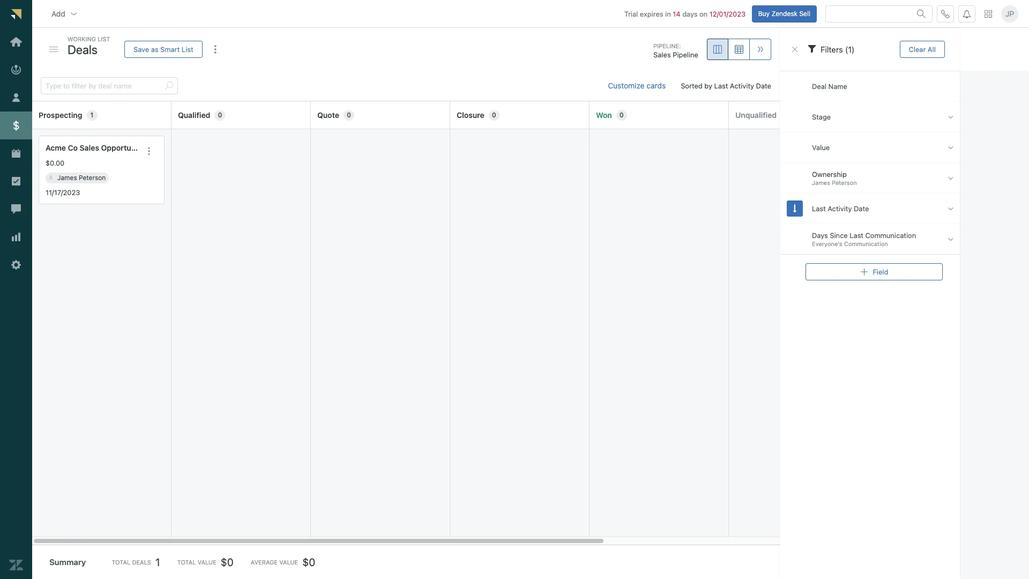 Task type: describe. For each thing, give the bounding box(es) containing it.
sell
[[800, 9, 811, 17]]

filters (1)
[[821, 44, 855, 54]]

total for $0
[[177, 559, 196, 566]]

name
[[829, 82, 848, 90]]

1 horizontal spatial last
[[812, 204, 826, 213]]

list inside button
[[182, 45, 193, 53]]

jp button
[[1002, 5, 1019, 22]]

sales inside pipeline: sales pipeline
[[654, 51, 671, 59]]

acme
[[46, 143, 66, 152]]

calls image
[[941, 9, 950, 18]]

closure
[[457, 110, 485, 119]]

clear
[[909, 45, 926, 53]]

(1)
[[845, 44, 855, 54]]

filters
[[821, 44, 843, 54]]

0 for won
[[620, 111, 624, 119]]

Type to filter by deal name field
[[46, 78, 160, 94]]

value for average value $0
[[279, 559, 298, 566]]

james inside ownership james peterson
[[812, 179, 830, 186]]

deals inside total deals 1
[[132, 559, 151, 566]]

prospecting
[[39, 110, 82, 119]]

add
[[51, 9, 65, 18]]

trial
[[624, 9, 638, 18]]

days
[[683, 9, 698, 18]]

clear all button
[[900, 41, 945, 58]]

unqualified
[[736, 110, 777, 119]]

zendesk
[[772, 9, 798, 17]]

$0 for total value $0
[[221, 556, 234, 568]]

total deals 1
[[112, 556, 160, 568]]

1 horizontal spatial activity
[[828, 204, 852, 213]]

0 vertical spatial communication
[[866, 231, 916, 240]]

in
[[665, 9, 671, 18]]

ownership
[[812, 170, 847, 179]]

chevron down image
[[70, 9, 78, 18]]

sorted by last activity date
[[681, 81, 772, 90]]

working
[[68, 35, 96, 42]]

last activity date
[[812, 204, 869, 213]]

list inside working list deals
[[98, 35, 110, 42]]

total value $0
[[177, 556, 234, 568]]

sales inside acme co sales opportunity link
[[80, 143, 99, 152]]

last for since
[[850, 231, 864, 240]]

save
[[133, 45, 149, 53]]

won
[[596, 110, 612, 119]]

12/01/2023
[[710, 9, 746, 18]]

field button
[[806, 263, 943, 280]]

last for by
[[714, 81, 728, 90]]

average value $0
[[251, 556, 315, 568]]

trial expires in 14 days on 12/01/2023
[[624, 9, 746, 18]]

5 angle down image from the top
[[948, 235, 954, 244]]

everyone's
[[812, 240, 843, 247]]

value
[[812, 143, 830, 152]]

14
[[673, 9, 681, 18]]

customize
[[608, 81, 645, 90]]

days since last communication everyone's communication
[[812, 231, 916, 247]]



Task type: locate. For each thing, give the bounding box(es) containing it.
acme co sales opportunity
[[46, 143, 145, 152]]

11/17/2023
[[46, 188, 80, 197]]

1 angle down image from the top
[[948, 112, 954, 121]]

james peterson
[[57, 174, 106, 182]]

2 total from the left
[[177, 559, 196, 566]]

average
[[251, 559, 278, 566]]

1 vertical spatial 1
[[155, 556, 160, 568]]

peterson down acme co sales opportunity link
[[79, 174, 106, 182]]

sales right co
[[80, 143, 99, 152]]

0 horizontal spatial date
[[756, 81, 772, 90]]

sorted
[[681, 81, 703, 90]]

deal name
[[812, 82, 848, 90]]

clear all
[[909, 45, 936, 53]]

co
[[68, 143, 78, 152]]

communication
[[866, 231, 916, 240], [844, 240, 888, 247]]

list right smart
[[182, 45, 193, 53]]

value
[[198, 559, 216, 566], [279, 559, 298, 566]]

1 horizontal spatial value
[[279, 559, 298, 566]]

1 vertical spatial communication
[[844, 240, 888, 247]]

buy zendesk sell button
[[752, 5, 817, 22]]

total inside total deals 1
[[112, 559, 130, 566]]

1 total from the left
[[112, 559, 130, 566]]

0 horizontal spatial deals
[[68, 42, 97, 57]]

angle down image
[[948, 112, 954, 121], [948, 143, 954, 152], [948, 173, 954, 183], [948, 204, 954, 213], [948, 235, 954, 244]]

total
[[112, 559, 130, 566], [177, 559, 196, 566]]

1 down type to filter by deal name field
[[90, 111, 94, 119]]

0 horizontal spatial list
[[98, 35, 110, 42]]

date up days since last communication everyone's communication
[[854, 204, 869, 213]]

zendesk image
[[9, 558, 23, 572]]

buy
[[758, 9, 770, 17]]

0 horizontal spatial total
[[112, 559, 130, 566]]

james down the ownership
[[812, 179, 830, 186]]

expires
[[640, 9, 663, 18]]

sales
[[654, 51, 671, 59], [80, 143, 99, 152]]

deals
[[68, 42, 97, 57], [132, 559, 151, 566]]

2 angle down image from the top
[[948, 143, 954, 152]]

peterson inside ownership james peterson
[[832, 179, 857, 186]]

0 vertical spatial 1
[[90, 111, 94, 119]]

1 left total value $0
[[155, 556, 160, 568]]

$0.00
[[46, 159, 64, 167]]

peterson down the ownership
[[832, 179, 857, 186]]

opportunity
[[101, 143, 145, 152]]

by
[[705, 81, 713, 90]]

0 horizontal spatial last
[[714, 81, 728, 90]]

smart
[[160, 45, 180, 53]]

deals inside working list deals
[[68, 42, 97, 57]]

add button
[[43, 3, 87, 24]]

filter fill image
[[808, 44, 817, 53]]

date up unqualified
[[756, 81, 772, 90]]

days
[[812, 231, 828, 240]]

peterson
[[79, 174, 106, 182], [832, 179, 857, 186]]

total inside total value $0
[[177, 559, 196, 566]]

2 $0 from the left
[[302, 556, 315, 568]]

1 horizontal spatial peterson
[[832, 179, 857, 186]]

deal
[[812, 82, 827, 90]]

activity up unqualified
[[730, 81, 754, 90]]

list right the "working"
[[98, 35, 110, 42]]

save as smart list
[[133, 45, 193, 53]]

1 0 from the left
[[218, 111, 222, 119]]

1 horizontal spatial total
[[177, 559, 196, 566]]

overflow vertical fill image
[[211, 45, 220, 54]]

1 horizontal spatial list
[[182, 45, 193, 53]]

pipeline: sales pipeline
[[654, 42, 699, 59]]

0 horizontal spatial 1
[[90, 111, 94, 119]]

1 vertical spatial activity
[[828, 204, 852, 213]]

0 vertical spatial activity
[[730, 81, 754, 90]]

handler image
[[49, 47, 58, 52]]

0 horizontal spatial activity
[[730, 81, 754, 90]]

0 vertical spatial last
[[714, 81, 728, 90]]

total right total deals 1
[[177, 559, 196, 566]]

0 horizontal spatial sales
[[80, 143, 99, 152]]

last right since
[[850, 231, 864, 240]]

communication up field
[[866, 231, 916, 240]]

acme co sales opportunity link
[[46, 143, 145, 154]]

customize cards button
[[600, 75, 675, 97]]

pipeline:
[[654, 42, 681, 49]]

$0 right average
[[302, 556, 315, 568]]

date
[[756, 81, 772, 90], [854, 204, 869, 213]]

last
[[714, 81, 728, 90], [812, 204, 826, 213], [850, 231, 864, 240]]

1 vertical spatial last
[[812, 204, 826, 213]]

as
[[151, 45, 158, 53]]

total for 1
[[112, 559, 130, 566]]

last right 'long arrow down' icon
[[812, 204, 826, 213]]

0 horizontal spatial value
[[198, 559, 216, 566]]

$0 for average value $0
[[302, 556, 315, 568]]

since
[[830, 231, 848, 240]]

1 horizontal spatial date
[[854, 204, 869, 213]]

jp
[[1006, 9, 1015, 18]]

zendesk products image
[[985, 10, 992, 17]]

2 value from the left
[[279, 559, 298, 566]]

customize cards
[[608, 81, 666, 90]]

qualified
[[178, 110, 210, 119]]

quote
[[317, 110, 339, 119]]

2 horizontal spatial last
[[850, 231, 864, 240]]

value inside average value $0
[[279, 559, 298, 566]]

0 horizontal spatial peterson
[[79, 174, 106, 182]]

cancel image
[[791, 45, 799, 54]]

1 vertical spatial sales
[[80, 143, 99, 152]]

field
[[873, 267, 889, 276]]

stage
[[812, 112, 831, 121]]

0 right 'quote' in the left of the page
[[347, 111, 351, 119]]

0
[[218, 111, 222, 119], [347, 111, 351, 119], [492, 111, 496, 119], [620, 111, 624, 119]]

ownership james peterson
[[812, 170, 857, 186]]

value inside total value $0
[[198, 559, 216, 566]]

on
[[700, 9, 708, 18]]

1 horizontal spatial sales
[[654, 51, 671, 59]]

working list deals
[[68, 35, 110, 57]]

summary
[[49, 557, 86, 567]]

1 value from the left
[[198, 559, 216, 566]]

2 vertical spatial last
[[850, 231, 864, 240]]

0 right closure
[[492, 111, 496, 119]]

sales down pipeline:
[[654, 51, 671, 59]]

4 0 from the left
[[620, 111, 624, 119]]

all
[[928, 45, 936, 53]]

value for total value $0
[[198, 559, 216, 566]]

3 angle down image from the top
[[948, 173, 954, 183]]

3 0 from the left
[[492, 111, 496, 119]]

0 vertical spatial date
[[756, 81, 772, 90]]

search image
[[165, 82, 173, 90]]

total right summary on the bottom left
[[112, 559, 130, 566]]

bell image
[[963, 9, 971, 18]]

contacts image
[[49, 176, 53, 180]]

1
[[90, 111, 94, 119], [155, 556, 160, 568]]

communication up add image
[[844, 240, 888, 247]]

0 vertical spatial deals
[[68, 42, 97, 57]]

save as smart list button
[[124, 41, 202, 58]]

james up 11/17/2023 on the left top
[[57, 174, 77, 182]]

4 angle down image from the top
[[948, 204, 954, 213]]

cards
[[647, 81, 666, 90]]

1 vertical spatial deals
[[132, 559, 151, 566]]

activity up since
[[828, 204, 852, 213]]

buy zendesk sell
[[758, 9, 811, 17]]

last right 'by'
[[714, 81, 728, 90]]

list
[[98, 35, 110, 42], [182, 45, 193, 53]]

1 horizontal spatial deals
[[132, 559, 151, 566]]

0 for closure
[[492, 111, 496, 119]]

activity
[[730, 81, 754, 90], [828, 204, 852, 213]]

$0 left average
[[221, 556, 234, 568]]

0 vertical spatial sales
[[654, 51, 671, 59]]

0 right qualified
[[218, 111, 222, 119]]

search image
[[917, 9, 926, 18]]

2 0 from the left
[[347, 111, 351, 119]]

0 right "won"
[[620, 111, 624, 119]]

last inside days since last communication everyone's communication
[[850, 231, 864, 240]]

1 horizontal spatial james
[[812, 179, 830, 186]]

james
[[57, 174, 77, 182], [812, 179, 830, 186]]

0 horizontal spatial james
[[57, 174, 77, 182]]

1 $0 from the left
[[221, 556, 234, 568]]

0 for quote
[[347, 111, 351, 119]]

1 vertical spatial date
[[854, 204, 869, 213]]

0 horizontal spatial $0
[[221, 556, 234, 568]]

long arrow down image
[[793, 204, 797, 213]]

0 for qualified
[[218, 111, 222, 119]]

add image
[[860, 268, 869, 276]]

1 horizontal spatial 1
[[155, 556, 160, 568]]

1 vertical spatial list
[[182, 45, 193, 53]]

pipeline
[[673, 51, 699, 59]]

$0
[[221, 556, 234, 568], [302, 556, 315, 568]]

0 vertical spatial list
[[98, 35, 110, 42]]

1 horizontal spatial $0
[[302, 556, 315, 568]]



Task type: vqa. For each thing, say whether or not it's contained in the screenshot.
follow
no



